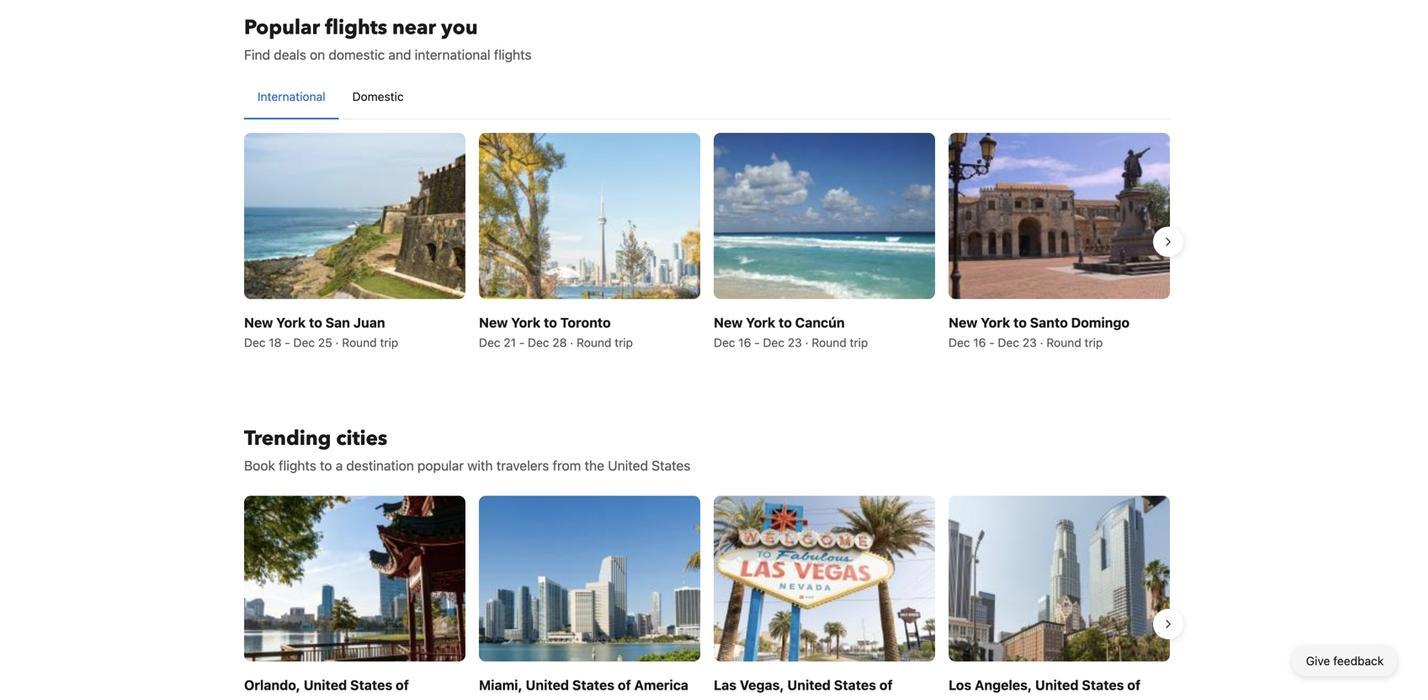 Task type: describe. For each thing, give the bounding box(es) containing it.
juan
[[353, 315, 385, 331]]

round inside new york to cancún dec 16 - dec 23 · round trip
[[812, 336, 847, 350]]

5 dec from the left
[[714, 336, 735, 350]]

feedback
[[1334, 655, 1384, 668]]

york for san
[[276, 315, 306, 331]]

new york to san juan image
[[244, 133, 466, 299]]

trip inside new york to santo domingo dec 16 - dec 23 · round trip
[[1085, 336, 1103, 350]]

and
[[389, 47, 411, 63]]

to for santo
[[1014, 315, 1027, 331]]

destination
[[346, 458, 414, 474]]

las vegas, united states of america image
[[714, 496, 935, 662]]

new for new york to san juan
[[244, 315, 273, 331]]

3 dec from the left
[[479, 336, 501, 350]]

23 inside new york to santo domingo dec 16 - dec 23 · round trip
[[1023, 336, 1037, 350]]

region containing new york to san juan
[[231, 126, 1184, 358]]

- inside new york to cancún dec 16 - dec 23 · round trip
[[755, 336, 760, 350]]

york for santo
[[981, 315, 1011, 331]]

16 inside new york to cancún dec 16 - dec 23 · round trip
[[739, 336, 751, 350]]

trip inside new york to cancún dec 16 - dec 23 · round trip
[[850, 336, 868, 350]]

los angeles, united states of america image
[[949, 496, 1170, 662]]

popular
[[244, 14, 320, 42]]

cancún
[[795, 315, 845, 331]]

2 region from the top
[[231, 489, 1184, 694]]

popular
[[418, 458, 464, 474]]

give feedback
[[1306, 655, 1384, 668]]

trending
[[244, 425, 331, 453]]

· inside new york to cancún dec 16 - dec 23 · round trip
[[805, 336, 809, 350]]

round inside new york to santo domingo dec 16 - dec 23 · round trip
[[1047, 336, 1082, 350]]

new york to santo domingo image
[[949, 133, 1170, 299]]

domestic button
[[339, 75, 417, 119]]

7 dec from the left
[[949, 336, 970, 350]]

16 inside new york to santo domingo dec 16 - dec 23 · round trip
[[974, 336, 986, 350]]

from
[[553, 458, 581, 474]]

international
[[258, 90, 325, 104]]

international
[[415, 47, 491, 63]]

new york to cancún dec 16 - dec 23 · round trip
[[714, 315, 868, 350]]

trip inside 'new york to toronto dec 21 - dec 28 · round trip'
[[615, 336, 633, 350]]

new york to toronto dec 21 - dec 28 · round trip
[[479, 315, 633, 350]]

to for cancún
[[779, 315, 792, 331]]

· inside new york to san juan dec 18 - dec 25 · round trip
[[335, 336, 339, 350]]

miami, united states of america image
[[479, 496, 700, 662]]

a
[[336, 458, 343, 474]]

popular flights near you find deals on domestic and international flights
[[244, 14, 532, 63]]

new for new york to santo domingo
[[949, 315, 978, 331]]

to inside trending cities book flights to a destination popular with travelers from the united states
[[320, 458, 332, 474]]

new york to santo domingo dec 16 - dec 23 · round trip
[[949, 315, 1130, 350]]

to for san
[[309, 315, 322, 331]]

states
[[652, 458, 691, 474]]

give
[[1306, 655, 1330, 668]]



Task type: vqa. For each thing, say whether or not it's contained in the screenshot.
'UNITED' associated with San Francisco
no



Task type: locate. For each thing, give the bounding box(es) containing it.
2 new from the left
[[479, 315, 508, 331]]

york left the cancún
[[746, 315, 776, 331]]

3 round from the left
[[812, 336, 847, 350]]

21
[[504, 336, 516, 350]]

you
[[441, 14, 478, 42]]

1 trip from the left
[[380, 336, 398, 350]]

0 horizontal spatial 16
[[739, 336, 751, 350]]

16
[[739, 336, 751, 350], [974, 336, 986, 350]]

dec
[[244, 336, 266, 350], [293, 336, 315, 350], [479, 336, 501, 350], [528, 336, 549, 350], [714, 336, 735, 350], [763, 336, 785, 350], [949, 336, 970, 350], [998, 336, 1020, 350]]

1 - from the left
[[285, 336, 290, 350]]

28
[[553, 336, 567, 350]]

2 trip from the left
[[615, 336, 633, 350]]

flights
[[325, 14, 387, 42], [494, 47, 532, 63], [279, 458, 316, 474]]

2 dec from the left
[[293, 336, 315, 350]]

1 round from the left
[[342, 336, 377, 350]]

tab list
[[244, 75, 1170, 120]]

deals
[[274, 47, 306, 63]]

new inside new york to san juan dec 18 - dec 25 · round trip
[[244, 315, 273, 331]]

new inside new york to santo domingo dec 16 - dec 23 · round trip
[[949, 315, 978, 331]]

- inside 'new york to toronto dec 21 - dec 28 · round trip'
[[519, 336, 525, 350]]

international button
[[244, 75, 339, 119]]

1 16 from the left
[[739, 336, 751, 350]]

23
[[788, 336, 802, 350], [1023, 336, 1037, 350]]

to inside new york to cancún dec 16 - dec 23 · round trip
[[779, 315, 792, 331]]

2 york from the left
[[511, 315, 541, 331]]

1 vertical spatial flights
[[494, 47, 532, 63]]

· inside new york to santo domingo dec 16 - dec 23 · round trip
[[1040, 336, 1044, 350]]

new york to toronto image
[[479, 133, 700, 299]]

8 dec from the left
[[998, 336, 1020, 350]]

2 vertical spatial flights
[[279, 458, 316, 474]]

1 horizontal spatial 23
[[1023, 336, 1037, 350]]

4 - from the left
[[989, 336, 995, 350]]

1 york from the left
[[276, 315, 306, 331]]

2 horizontal spatial flights
[[494, 47, 532, 63]]

new inside 'new york to toronto dec 21 - dec 28 · round trip'
[[479, 315, 508, 331]]

- inside new york to santo domingo dec 16 - dec 23 · round trip
[[989, 336, 995, 350]]

orlando, united states of america image
[[244, 496, 466, 662]]

6 dec from the left
[[763, 336, 785, 350]]

round inside 'new york to toronto dec 21 - dec 28 · round trip'
[[577, 336, 612, 350]]

york up 21 in the left of the page
[[511, 315, 541, 331]]

2 round from the left
[[577, 336, 612, 350]]

3 new from the left
[[714, 315, 743, 331]]

1 new from the left
[[244, 315, 273, 331]]

3 - from the left
[[755, 336, 760, 350]]

san
[[326, 315, 350, 331]]

· down santo
[[1040, 336, 1044, 350]]

trip inside new york to san juan dec 18 - dec 25 · round trip
[[380, 336, 398, 350]]

new for new york to toronto
[[479, 315, 508, 331]]

2 23 from the left
[[1023, 336, 1037, 350]]

to inside new york to san juan dec 18 - dec 25 · round trip
[[309, 315, 322, 331]]

0 vertical spatial region
[[231, 126, 1184, 358]]

· down the cancún
[[805, 336, 809, 350]]

new york to cancún image
[[714, 133, 935, 299]]

to for toronto
[[544, 315, 557, 331]]

4 round from the left
[[1047, 336, 1082, 350]]

york for toronto
[[511, 315, 541, 331]]

-
[[285, 336, 290, 350], [519, 336, 525, 350], [755, 336, 760, 350], [989, 336, 995, 350]]

domingo
[[1071, 315, 1130, 331]]

york up 18 on the left of the page
[[276, 315, 306, 331]]

domestic
[[352, 90, 404, 104]]

york inside new york to cancún dec 16 - dec 23 · round trip
[[746, 315, 776, 331]]

the
[[585, 458, 604, 474]]

new inside new york to cancún dec 16 - dec 23 · round trip
[[714, 315, 743, 331]]

0 vertical spatial flights
[[325, 14, 387, 42]]

·
[[335, 336, 339, 350], [570, 336, 574, 350], [805, 336, 809, 350], [1040, 336, 1044, 350]]

round down toronto on the left of the page
[[577, 336, 612, 350]]

23 inside new york to cancún dec 16 - dec 23 · round trip
[[788, 336, 802, 350]]

0 horizontal spatial 23
[[788, 336, 802, 350]]

4 new from the left
[[949, 315, 978, 331]]

near
[[392, 14, 436, 42]]

3 · from the left
[[805, 336, 809, 350]]

18
[[269, 336, 282, 350]]

1 horizontal spatial flights
[[325, 14, 387, 42]]

santo
[[1030, 315, 1068, 331]]

cities
[[336, 425, 388, 453]]

3 trip from the left
[[850, 336, 868, 350]]

flights up domestic
[[325, 14, 387, 42]]

to left santo
[[1014, 315, 1027, 331]]

domestic
[[329, 47, 385, 63]]

to up 25 in the left of the page
[[309, 315, 322, 331]]

to up 28
[[544, 315, 557, 331]]

york for cancún
[[746, 315, 776, 331]]

1 region from the top
[[231, 126, 1184, 358]]

· inside 'new york to toronto dec 21 - dec 28 · round trip'
[[570, 336, 574, 350]]

tab list containing international
[[244, 75, 1170, 120]]

1 · from the left
[[335, 336, 339, 350]]

toronto
[[560, 315, 611, 331]]

flights inside trending cities book flights to a destination popular with travelers from the united states
[[279, 458, 316, 474]]

york inside new york to san juan dec 18 - dec 25 · round trip
[[276, 315, 306, 331]]

travelers
[[497, 458, 549, 474]]

york
[[276, 315, 306, 331], [511, 315, 541, 331], [746, 315, 776, 331], [981, 315, 1011, 331]]

1 vertical spatial region
[[231, 489, 1184, 694]]

give feedback button
[[1293, 647, 1398, 677]]

york inside new york to santo domingo dec 16 - dec 23 · round trip
[[981, 315, 1011, 331]]

4 york from the left
[[981, 315, 1011, 331]]

4 trip from the left
[[1085, 336, 1103, 350]]

· right 28
[[570, 336, 574, 350]]

3 york from the left
[[746, 315, 776, 331]]

4 dec from the left
[[528, 336, 549, 350]]

round down santo
[[1047, 336, 1082, 350]]

2 · from the left
[[570, 336, 574, 350]]

4 · from the left
[[1040, 336, 1044, 350]]

trending cities book flights to a destination popular with travelers from the united states
[[244, 425, 691, 474]]

· right 25 in the left of the page
[[335, 336, 339, 350]]

united
[[608, 458, 648, 474]]

find
[[244, 47, 270, 63]]

25
[[318, 336, 332, 350]]

to
[[309, 315, 322, 331], [544, 315, 557, 331], [779, 315, 792, 331], [1014, 315, 1027, 331], [320, 458, 332, 474]]

region
[[231, 126, 1184, 358], [231, 489, 1184, 694]]

book
[[244, 458, 275, 474]]

round down juan
[[342, 336, 377, 350]]

to left the cancún
[[779, 315, 792, 331]]

with
[[467, 458, 493, 474]]

flights right international
[[494, 47, 532, 63]]

york inside 'new york to toronto dec 21 - dec 28 · round trip'
[[511, 315, 541, 331]]

new
[[244, 315, 273, 331], [479, 315, 508, 331], [714, 315, 743, 331], [949, 315, 978, 331]]

- inside new york to san juan dec 18 - dec 25 · round trip
[[285, 336, 290, 350]]

23 down santo
[[1023, 336, 1037, 350]]

2 - from the left
[[519, 336, 525, 350]]

flights down trending
[[279, 458, 316, 474]]

1 dec from the left
[[244, 336, 266, 350]]

new for new york to cancún
[[714, 315, 743, 331]]

on
[[310, 47, 325, 63]]

new york to san juan dec 18 - dec 25 · round trip
[[244, 315, 398, 350]]

trip
[[380, 336, 398, 350], [615, 336, 633, 350], [850, 336, 868, 350], [1085, 336, 1103, 350]]

23 down the cancún
[[788, 336, 802, 350]]

to left "a"
[[320, 458, 332, 474]]

round inside new york to san juan dec 18 - dec 25 · round trip
[[342, 336, 377, 350]]

to inside new york to santo domingo dec 16 - dec 23 · round trip
[[1014, 315, 1027, 331]]

round down the cancún
[[812, 336, 847, 350]]

york left santo
[[981, 315, 1011, 331]]

1 23 from the left
[[788, 336, 802, 350]]

round
[[342, 336, 377, 350], [577, 336, 612, 350], [812, 336, 847, 350], [1047, 336, 1082, 350]]

0 horizontal spatial flights
[[279, 458, 316, 474]]

2 16 from the left
[[974, 336, 986, 350]]

1 horizontal spatial 16
[[974, 336, 986, 350]]

to inside 'new york to toronto dec 21 - dec 28 · round trip'
[[544, 315, 557, 331]]



